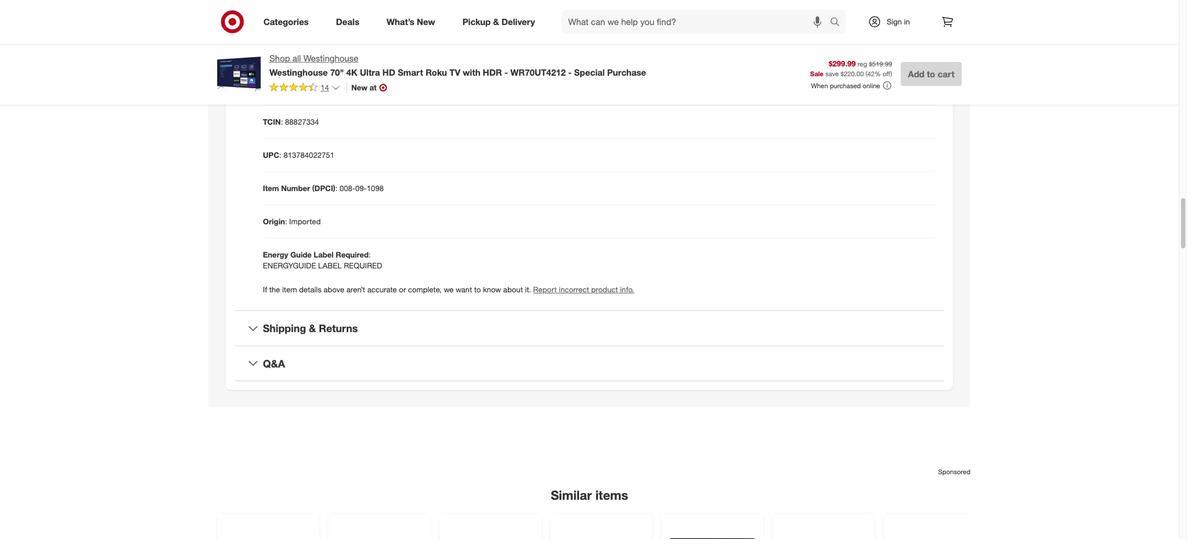 Task type: vqa. For each thing, say whether or not it's contained in the screenshot.
"stores"
no



Task type: describe. For each thing, give the bounding box(es) containing it.
ultra
[[360, 67, 380, 78]]

upc : 813784022751
[[263, 150, 334, 159]]

0 vertical spatial at
[[849, 51, 856, 60]]

categories
[[264, 16, 309, 27]]

0 horizontal spatial the
[[269, 285, 280, 294]]

tcin
[[263, 117, 281, 126]]

1
[[300, 51, 304, 60]]

reg
[[858, 60, 867, 68]]

save
[[826, 70, 839, 78]]

shop all westinghouse westinghouse 70" 4k ultra hd smart roku tv with hdr - wr70ut4212 - special purchase
[[270, 53, 646, 78]]

1-
[[858, 51, 865, 60]]

returns
[[319, 322, 358, 334]]

special
[[574, 67, 605, 78]]

$299.99
[[829, 59, 856, 68]]

1 - from the left
[[505, 67, 508, 78]]

q&a
[[263, 357, 285, 369]]

when
[[811, 81, 828, 90]]

energy
[[263, 250, 288, 259]]

0 vertical spatial to
[[653, 51, 660, 60]]

sign in link
[[859, 10, 927, 34]]

0 horizontal spatial to
[[474, 285, 481, 294]]

upc
[[263, 150, 279, 159]]

sign in
[[887, 17, 910, 26]]

wr70ut4212
[[511, 67, 566, 78]]

purchased
[[830, 81, 861, 90]]

image of westinghouse 70" 4k ultra hd smart roku tv with hdr - wr70ut4212 - special purchase image
[[217, 52, 261, 96]]

services
[[818, 51, 847, 60]]

about
[[503, 285, 523, 294]]

add to cart button
[[901, 62, 962, 86]]

when purchased online
[[811, 81, 880, 90]]

limited
[[323, 51, 349, 60]]

warranty
[[562, 51, 591, 60]]

70"
[[330, 67, 344, 78]]

591-
[[881, 51, 896, 60]]

for
[[593, 51, 602, 60]]

)
[[891, 70, 892, 78]]

roku
[[426, 67, 447, 78]]

product
[[591, 285, 618, 294]]

if
[[263, 285, 267, 294]]

new inside 'link'
[[417, 16, 435, 27]]

street date : november 12, 2023
[[263, 84, 376, 93]]

$519.99
[[869, 60, 892, 68]]

please
[[734, 51, 756, 60]]

sign
[[887, 17, 902, 26]]

complete,
[[408, 285, 442, 294]]

required
[[344, 261, 382, 270]]

street
[[263, 84, 285, 93]]

2 horizontal spatial the
[[702, 51, 713, 60]]

off
[[883, 70, 891, 78]]

supplier's
[[527, 51, 560, 60]]

cart
[[938, 69, 955, 79]]

a
[[418, 51, 422, 60]]

shop
[[270, 53, 290, 64]]

similar
[[551, 488, 592, 503]]

imported
[[289, 217, 321, 226]]

tv
[[450, 67, 461, 78]]

number
[[281, 183, 310, 193]]

target
[[772, 51, 793, 60]]

in
[[904, 17, 910, 26]]

& for pickup
[[493, 16, 499, 27]]

2023
[[359, 84, 376, 93]]

new at
[[351, 83, 377, 92]]

shipping
[[263, 322, 306, 334]]

prior
[[636, 51, 651, 60]]

3869
[[896, 51, 913, 60]]

$
[[841, 70, 844, 78]]

date
[[287, 84, 304, 93]]

813784022751
[[284, 150, 334, 159]]

similar items
[[551, 488, 628, 503]]

: left 14
[[304, 84, 306, 93]]

accurate
[[367, 285, 397, 294]]

battery
[[306, 17, 331, 27]]

warranty: 1 year limited warranty. to obtain a copy of the manufacturer's or supplier's warranty for this item prior to purchasing the item, please call target guest services at 1-800-591-3869
[[263, 51, 913, 60]]

2 - from the left
[[568, 67, 572, 78]]

sponsored
[[939, 468, 971, 476]]

westinghouse 43" 4k ultra hd roku smart tv with hdr image
[[668, 521, 757, 539]]

guide
[[290, 250, 312, 259]]

09-
[[355, 183, 367, 193]]



Task type: locate. For each thing, give the bounding box(es) containing it.
0 vertical spatial item
[[619, 51, 633, 60]]

item,
[[715, 51, 732, 60]]

: left 008-
[[335, 183, 338, 193]]

delivery
[[502, 16, 535, 27]]

what's new
[[387, 16, 435, 27]]

0 vertical spatial westinghouse
[[304, 53, 359, 64]]

- right 'hdr'
[[505, 67, 508, 78]]

item number (dpci) : 008-09-1098
[[263, 183, 384, 193]]

to
[[384, 51, 392, 60]]

1 vertical spatial &
[[309, 322, 316, 334]]

88827334
[[285, 117, 319, 126]]

report incorrect product info. button
[[533, 284, 634, 295]]

&
[[493, 16, 499, 27], [309, 322, 316, 334]]

at down ultra
[[370, 83, 377, 92]]

220.00
[[844, 70, 864, 78]]

search
[[825, 17, 852, 28]]

to right add
[[927, 69, 936, 79]]

we
[[444, 285, 454, 294]]

sale
[[810, 70, 824, 78]]

all
[[293, 53, 301, 64]]

shipping & returns
[[263, 322, 358, 334]]

: left 88827334
[[281, 117, 283, 126]]

battery: no battery used
[[263, 17, 351, 27]]

or left supplier's
[[517, 51, 524, 60]]

1 vertical spatial or
[[399, 285, 406, 294]]

: up the required
[[369, 250, 371, 259]]

to right want
[[474, 285, 481, 294]]

origin : imported
[[263, 217, 321, 226]]

or right accurate
[[399, 285, 406, 294]]

energy guide label required : energyguide label required
[[263, 250, 382, 270]]

shipping & returns button
[[235, 311, 945, 346]]

0 vertical spatial or
[[517, 51, 524, 60]]

to inside button
[[927, 69, 936, 79]]

obtain
[[394, 51, 415, 60]]

& for shipping
[[309, 322, 316, 334]]

1 horizontal spatial or
[[517, 51, 524, 60]]

used
[[333, 17, 351, 27]]

details
[[299, 285, 322, 294]]

1 horizontal spatial &
[[493, 16, 499, 27]]

1 vertical spatial new
[[351, 83, 368, 92]]

1 horizontal spatial to
[[653, 51, 660, 60]]

q&a button
[[235, 346, 945, 381]]

2 vertical spatial to
[[474, 285, 481, 294]]

above
[[324, 285, 344, 294]]

the left item,
[[702, 51, 713, 60]]

& inside dropdown button
[[309, 322, 316, 334]]

label
[[314, 250, 334, 259]]

required
[[336, 250, 369, 259]]

call
[[758, 51, 770, 60]]

0 vertical spatial new
[[417, 16, 435, 27]]

at left 1-
[[849, 51, 856, 60]]

2 horizontal spatial to
[[927, 69, 936, 79]]

1 horizontal spatial -
[[568, 67, 572, 78]]

14
[[321, 83, 329, 92]]

the
[[451, 51, 462, 60], [702, 51, 713, 60], [269, 285, 280, 294]]

1 vertical spatial westinghouse
[[270, 67, 328, 78]]

at
[[849, 51, 856, 60], [370, 83, 377, 92]]

: left 813784022751
[[279, 150, 281, 159]]

item
[[263, 183, 279, 193]]

%
[[875, 70, 881, 78]]

1 horizontal spatial at
[[849, 51, 856, 60]]

what's new link
[[377, 10, 449, 34]]

item left details
[[282, 285, 297, 294]]

origin
[[263, 217, 285, 226]]

to
[[653, 51, 660, 60], [927, 69, 936, 79], [474, 285, 481, 294]]

items
[[596, 488, 628, 503]]

copy
[[424, 51, 440, 60]]

aren't
[[347, 285, 365, 294]]

it.
[[525, 285, 531, 294]]

new right what's on the top left of page
[[417, 16, 435, 27]]

: inside energy guide label required : energyguide label required
[[369, 250, 371, 259]]

with
[[463, 67, 481, 78]]

search button
[[825, 10, 852, 36]]

smart
[[398, 67, 423, 78]]

0 horizontal spatial at
[[370, 83, 377, 92]]

1 vertical spatial at
[[370, 83, 377, 92]]

& right pickup
[[493, 16, 499, 27]]

battery:
[[263, 17, 292, 27]]

similar items region
[[209, 425, 986, 539]]

: left imported at the top of page
[[285, 217, 287, 226]]

item right the this
[[619, 51, 633, 60]]

0 horizontal spatial or
[[399, 285, 406, 294]]

1 horizontal spatial item
[[619, 51, 633, 60]]

hd
[[382, 67, 395, 78]]

tcin : 88827334
[[263, 117, 319, 126]]

12,
[[346, 84, 357, 93]]

1098
[[367, 183, 384, 193]]

westinghouse up '70"'
[[304, 53, 359, 64]]

info.
[[620, 285, 634, 294]]

deals link
[[327, 10, 373, 34]]

categories link
[[254, 10, 322, 34]]

1 horizontal spatial the
[[451, 51, 462, 60]]

4k
[[346, 67, 358, 78]]

the right of
[[451, 51, 462, 60]]

if the item details above aren't accurate or complete, we want to know about it. report incorrect product info.
[[263, 285, 634, 294]]

0 horizontal spatial -
[[505, 67, 508, 78]]

to right "prior"
[[653, 51, 660, 60]]

& left returns
[[309, 322, 316, 334]]

1 vertical spatial to
[[927, 69, 936, 79]]

item
[[619, 51, 633, 60], [282, 285, 297, 294]]

what's
[[387, 16, 415, 27]]

the right "if"
[[269, 285, 280, 294]]

0 horizontal spatial new
[[351, 83, 368, 92]]

1 vertical spatial item
[[282, 285, 297, 294]]

purchase
[[607, 67, 646, 78]]

0 vertical spatial &
[[493, 16, 499, 27]]

purchasing
[[662, 51, 700, 60]]

(dpci)
[[312, 183, 335, 193]]

westinghouse down all
[[270, 67, 328, 78]]

incorrect
[[559, 285, 589, 294]]

pickup & delivery link
[[453, 10, 549, 34]]

guest
[[795, 51, 816, 60]]

know
[[483, 285, 501, 294]]

want
[[456, 285, 472, 294]]

warranty:
[[263, 51, 298, 60]]

- down the warranty
[[568, 67, 572, 78]]

$299.99 reg $519.99 sale save $ 220.00 ( 42 % off )
[[810, 59, 892, 78]]

warranty.
[[351, 51, 382, 60]]

What can we help you find? suggestions appear below search field
[[562, 10, 833, 34]]

0 horizontal spatial item
[[282, 285, 297, 294]]

0 horizontal spatial &
[[309, 322, 316, 334]]

this
[[604, 51, 617, 60]]

new down 4k
[[351, 83, 368, 92]]

year
[[306, 51, 321, 60]]

1 horizontal spatial new
[[417, 16, 435, 27]]



